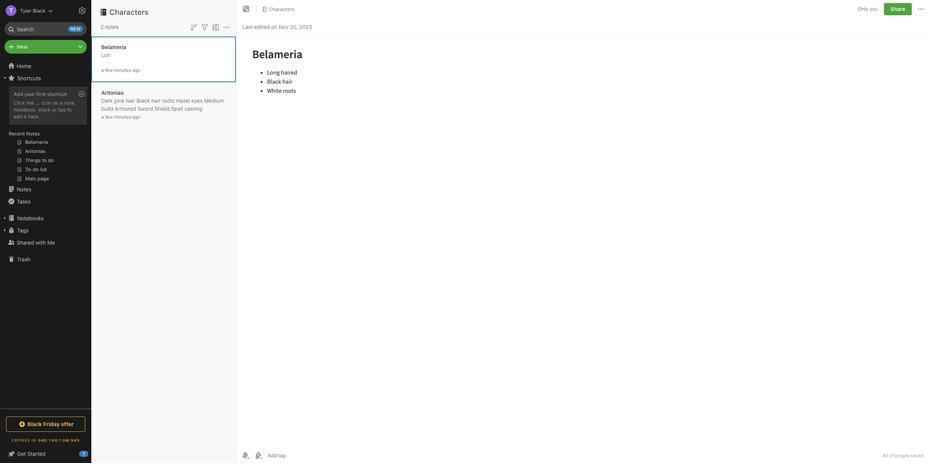 Task type: locate. For each thing, give the bounding box(es) containing it.
add filters image
[[200, 23, 209, 32]]

more actions image right share button
[[917, 5, 926, 14]]

add a reminder image
[[241, 451, 250, 460]]

tree containing home
[[0, 60, 91, 408]]

black up sword
[[137, 97, 150, 104]]

0 vertical spatial ago
[[132, 67, 140, 73]]

last
[[242, 23, 253, 30]]

black right tyler on the top left of the page
[[33, 7, 45, 14]]

a down lon
[[101, 67, 104, 73]]

you
[[870, 6, 878, 12]]

2 vertical spatial a
[[101, 114, 104, 120]]

group
[[0, 84, 91, 186]]

More actions field
[[917, 3, 926, 15], [222, 22, 231, 32]]

1 vertical spatial a
[[60, 100, 63, 106]]

minutes
[[114, 67, 131, 73], [114, 114, 131, 120]]

0 horizontal spatial more actions field
[[222, 22, 231, 32]]

note window element
[[236, 0, 930, 463]]

click to collapse image
[[89, 449, 94, 458]]

black
[[33, 7, 45, 14], [137, 97, 150, 104], [27, 421, 42, 427]]

all
[[883, 453, 888, 459]]

0 horizontal spatial on
[[53, 100, 58, 106]]

expand notebooks image
[[2, 215, 8, 221]]

2 ago from the top
[[132, 114, 140, 120]]

notebook,
[[14, 107, 37, 113]]

add
[[14, 91, 23, 97]]

Add tag field
[[267, 452, 324, 459]]

0 vertical spatial on
[[271, 23, 277, 30]]

belameria
[[101, 44, 126, 50]]

0 horizontal spatial characters
[[110, 8, 149, 16]]

1 vertical spatial more actions image
[[222, 23, 231, 32]]

notes
[[105, 24, 119, 30]]

tree
[[0, 60, 91, 408]]

edited
[[254, 23, 270, 30]]

more actions image inside note list element
[[222, 23, 231, 32]]

2 vertical spatial black
[[27, 421, 42, 427]]

home
[[17, 63, 31, 69]]

notes
[[26, 131, 40, 137], [17, 186, 31, 192]]

1 hair from the left
[[126, 97, 135, 104]]

1 ago from the top
[[132, 67, 140, 73]]

pink
[[114, 97, 125, 104]]

7
[[83, 451, 85, 456]]

hair up armored
[[126, 97, 135, 104]]

minutes up aritonias
[[114, 67, 131, 73]]

more actions image
[[917, 5, 926, 14], [222, 23, 231, 32]]

more actions image for the topmost more actions field
[[917, 5, 926, 14]]

aritonias
[[101, 89, 124, 96]]

hazel
[[176, 97, 190, 104]]

0 vertical spatial more actions field
[[917, 3, 926, 15]]

a inside icon on a note, notebook, stack or tag to add it here.
[[60, 100, 63, 106]]

0 vertical spatial black
[[33, 7, 45, 14]]

0 horizontal spatial hair
[[126, 97, 135, 104]]

1 few from the top
[[105, 67, 113, 73]]

few
[[105, 67, 113, 73], [105, 114, 113, 120]]

characters button
[[260, 4, 297, 14]]

shortcuts
[[17, 75, 41, 81]]

tag
[[58, 107, 66, 113]]

1 horizontal spatial hair
[[151, 97, 161, 104]]

1 vertical spatial few
[[105, 114, 113, 120]]

expand note image
[[242, 5, 251, 14]]

black friday offer
[[27, 421, 74, 427]]

tags button
[[0, 224, 91, 236]]

characters up nov
[[269, 6, 294, 12]]

a few minutes ago for lon
[[101, 67, 140, 73]]

1 vertical spatial more actions field
[[222, 22, 231, 32]]

1 minutes from the top
[[114, 67, 131, 73]]

roots
[[162, 97, 175, 104]]

me
[[47, 239, 55, 246]]

it
[[24, 113, 27, 119]]

2 a few minutes ago from the top
[[101, 114, 140, 120]]

a down build
[[101, 114, 104, 120]]

medium
[[204, 97, 224, 104]]

1 vertical spatial on
[[53, 100, 58, 106]]

1 horizontal spatial on
[[271, 23, 277, 30]]

View options field
[[209, 22, 220, 32]]

a up tag at the top of the page
[[60, 100, 63, 106]]

0 vertical spatial minutes
[[114, 67, 131, 73]]

only
[[858, 6, 868, 12]]

new
[[17, 43, 28, 50]]

friday
[[43, 421, 60, 427]]

1 vertical spatial notes
[[17, 186, 31, 192]]

notes up "tasks"
[[17, 186, 31, 192]]

characters
[[269, 6, 294, 12], [110, 8, 149, 16]]

minutes down armored
[[114, 114, 131, 120]]

notes inside notes link
[[17, 186, 31, 192]]

Search text field
[[10, 22, 81, 36]]

casting
[[185, 105, 202, 112]]

2 minutes from the top
[[114, 114, 131, 120]]

0 vertical spatial more actions image
[[917, 5, 926, 14]]

1 vertical spatial minutes
[[114, 114, 131, 120]]

all changes saved
[[883, 453, 924, 459]]

1 horizontal spatial more actions field
[[917, 3, 926, 15]]

more actions field right view options field
[[222, 22, 231, 32]]

Account field
[[0, 3, 53, 18]]

add your first shortcut
[[14, 91, 67, 97]]

settings image
[[78, 6, 87, 15]]

ago
[[132, 67, 140, 73], [132, 114, 140, 120]]

notes right recent
[[26, 131, 40, 137]]

add tag image
[[254, 451, 263, 460]]

few for dark pink hair black hair roots hazel eyes medium build armored sword shield spell casting
[[105, 114, 113, 120]]

on up or on the left of the page
[[53, 100, 58, 106]]

0 vertical spatial notes
[[26, 131, 40, 137]]

a few minutes ago
[[101, 67, 140, 73], [101, 114, 140, 120]]

or
[[52, 107, 57, 113]]

1 a few minutes ago from the top
[[101, 67, 140, 73]]

on left nov
[[271, 23, 277, 30]]

few for lon
[[105, 67, 113, 73]]

the
[[26, 100, 34, 106]]

0 vertical spatial a
[[101, 67, 104, 73]]

black up 'in'
[[27, 421, 42, 427]]

more actions field right share button
[[917, 3, 926, 15]]

1 horizontal spatial characters
[[269, 6, 294, 12]]

2
[[100, 24, 104, 30]]

last edited on nov 20, 2023
[[242, 23, 312, 30]]

note list element
[[91, 0, 236, 463]]

hair
[[126, 97, 135, 104], [151, 97, 161, 104]]

Add filters field
[[200, 22, 209, 32]]

sword
[[137, 105, 153, 112]]

recent notes
[[9, 131, 40, 137]]

0 horizontal spatial more actions image
[[222, 23, 231, 32]]

dark pink hair black hair roots hazel eyes medium build armored sword shield spell casting
[[101, 97, 224, 112]]

more actions image right view options field
[[222, 23, 231, 32]]

notebooks link
[[0, 212, 91, 224]]

click the ...
[[14, 100, 40, 106]]

here.
[[28, 113, 40, 119]]

characters up notes
[[110, 8, 149, 16]]

add
[[14, 113, 22, 119]]

0 vertical spatial few
[[105, 67, 113, 73]]

shield
[[154, 105, 170, 112]]

0 vertical spatial a few minutes ago
[[101, 67, 140, 73]]

a few minutes ago down armored
[[101, 114, 140, 120]]

notes inside 'group'
[[26, 131, 40, 137]]

1 vertical spatial a few minutes ago
[[101, 114, 140, 120]]

armored
[[115, 105, 136, 112]]

spell
[[171, 105, 183, 112]]

few down build
[[105, 114, 113, 120]]

1 vertical spatial ago
[[132, 114, 140, 120]]

2 few from the top
[[105, 114, 113, 120]]

hair up shield
[[151, 97, 161, 104]]

Sort options field
[[189, 22, 198, 32]]

a
[[101, 67, 104, 73], [60, 100, 63, 106], [101, 114, 104, 120]]

1 vertical spatial black
[[137, 97, 150, 104]]

2023
[[299, 23, 312, 30]]

a few minutes ago down lon
[[101, 67, 140, 73]]

on
[[271, 23, 277, 30], [53, 100, 58, 106]]

a for dark pink hair black hair roots hazel eyes medium build armored sword shield spell casting
[[101, 114, 104, 120]]

only you
[[858, 6, 878, 12]]

1 horizontal spatial more actions image
[[917, 5, 926, 14]]

few down lon
[[105, 67, 113, 73]]



Task type: describe. For each thing, give the bounding box(es) containing it.
black inside dark pink hair black hair roots hazel eyes medium build armored sword shield spell casting
[[137, 97, 150, 104]]

ago for belameria
[[132, 67, 140, 73]]

...
[[35, 100, 40, 106]]

click
[[14, 100, 25, 106]]

minutes for dark pink hair black hair roots hazel eyes medium build armored sword shield spell casting
[[114, 114, 131, 120]]

minutes for lon
[[114, 67, 131, 73]]

more actions image for bottom more actions field
[[222, 23, 231, 32]]

group containing add your first shortcut
[[0, 84, 91, 186]]

black friday offer button
[[6, 417, 85, 432]]

characters inside note list element
[[110, 8, 149, 16]]

your
[[24, 91, 35, 97]]

tyler black
[[20, 7, 45, 14]]

2 hair from the left
[[151, 97, 161, 104]]

lon
[[101, 52, 110, 58]]

new search field
[[10, 22, 83, 36]]

expires
[[12, 438, 30, 443]]

shared with me link
[[0, 236, 91, 249]]

expand tags image
[[2, 227, 8, 233]]

trash link
[[0, 253, 91, 265]]

04d:14h:13m:54s
[[38, 438, 80, 443]]

tasks button
[[0, 195, 91, 207]]

stack
[[38, 107, 51, 113]]

share
[[891, 6, 906, 12]]

characters inside button
[[269, 6, 294, 12]]

black inside popup button
[[27, 421, 42, 427]]

tasks
[[17, 198, 31, 205]]

tyler
[[20, 7, 32, 14]]

share button
[[884, 3, 912, 15]]

started
[[27, 451, 46, 457]]

with
[[36, 239, 46, 246]]

home link
[[0, 60, 91, 72]]

2 notes
[[100, 24, 119, 30]]

notes link
[[0, 183, 91, 195]]

on inside the note window element
[[271, 23, 277, 30]]

expires in 04d:14h:13m:54s
[[12, 438, 80, 443]]

note,
[[64, 100, 76, 106]]

icon on a note, notebook, stack or tag to add it here.
[[14, 100, 76, 119]]

shortcuts button
[[0, 72, 91, 84]]

icon
[[42, 100, 51, 106]]

nov
[[279, 23, 289, 30]]

get
[[17, 451, 26, 457]]

Help and Learning task checklist field
[[0, 448, 91, 460]]

new button
[[5, 40, 87, 54]]

new
[[70, 26, 81, 31]]

black inside 'account' field
[[33, 7, 45, 14]]

recent
[[9, 131, 25, 137]]

on inside icon on a note, notebook, stack or tag to add it here.
[[53, 100, 58, 106]]

eyes
[[191, 97, 203, 104]]

offer
[[61, 421, 74, 427]]

saved
[[911, 453, 924, 459]]

ago for aritonias
[[132, 114, 140, 120]]

a for lon
[[101, 67, 104, 73]]

get started
[[17, 451, 46, 457]]

in
[[32, 438, 36, 443]]

dark
[[101, 97, 113, 104]]

20,
[[290, 23, 298, 30]]

first
[[36, 91, 46, 97]]

Note Editor text field
[[236, 37, 930, 448]]

build
[[101, 105, 113, 112]]

tags
[[17, 227, 29, 234]]

shared
[[17, 239, 34, 246]]

a few minutes ago for dark pink hair black hair roots hazel eyes medium build armored sword shield spell casting
[[101, 114, 140, 120]]

shared with me
[[17, 239, 55, 246]]

shortcut
[[47, 91, 67, 97]]

to
[[67, 107, 72, 113]]

trash
[[17, 256, 30, 262]]

notebooks
[[17, 215, 44, 221]]

changes
[[890, 453, 909, 459]]



Task type: vqa. For each thing, say whether or not it's contained in the screenshot.
eyes
yes



